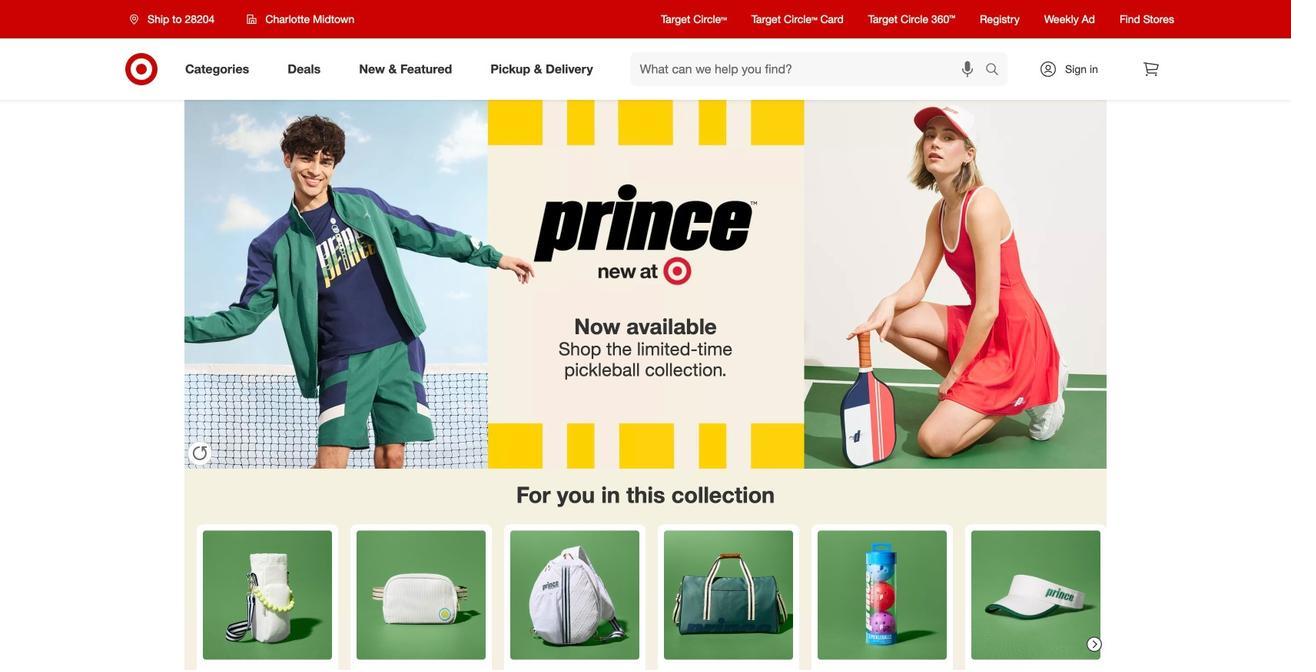 Task type: locate. For each thing, give the bounding box(es) containing it.
prince pickleball ball red/blue/purple - 3pk image
[[818, 531, 947, 660]]

prince pickleball sling bag - white image
[[510, 531, 640, 660]]

prince pickleball visor hat - cream image
[[972, 531, 1101, 660]]

prince new at target image
[[184, 100, 1107, 469]]



Task type: vqa. For each thing, say whether or not it's contained in the screenshot.
Carousel REGION
yes



Task type: describe. For each thing, give the bounding box(es) containing it.
prince pickleball duffel sports equipment bag - green image
[[664, 531, 793, 660]]

carousel region
[[184, 469, 1107, 670]]

prince pickleball belt bag -cream image
[[357, 531, 486, 660]]

What can we help you find? suggestions appear below search field
[[631, 52, 989, 86]]

prince pickleball water bottle sling - cream image
[[203, 531, 332, 660]]



